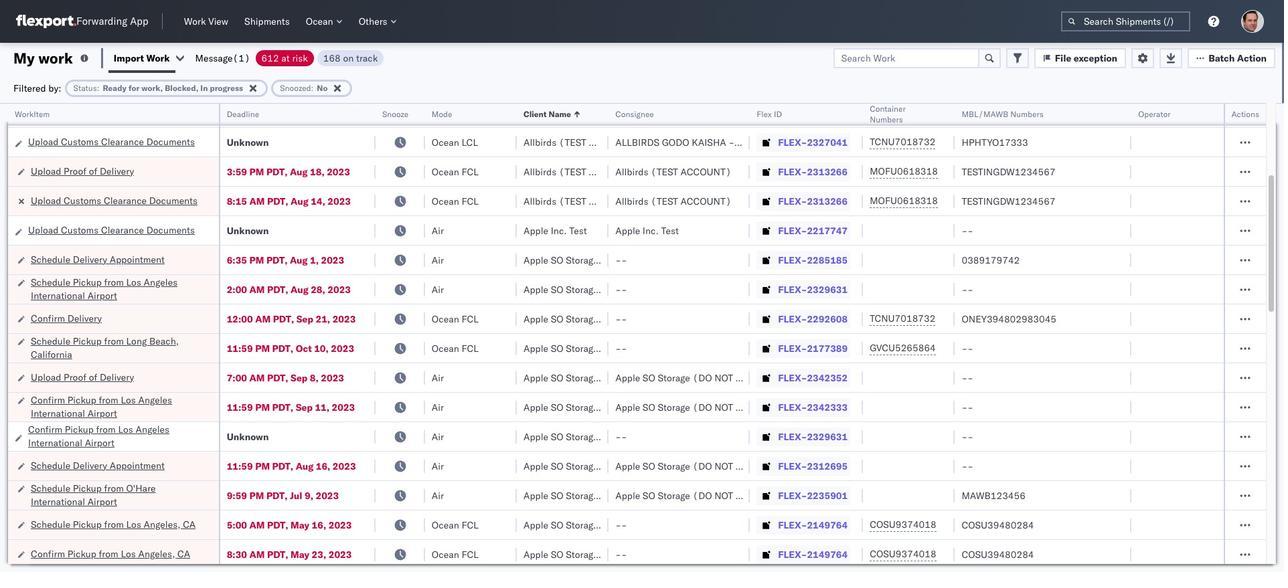 Task type: locate. For each thing, give the bounding box(es) containing it.
3 ocean fcl from the top
[[432, 313, 479, 325]]

storage for 6:35 pm pdt, aug 1, 2023
[[566, 254, 598, 266]]

0 vertical spatial flex-2149764
[[778, 519, 848, 531]]

not for 12:00 am pdt, sep 21, 2023
[[623, 313, 641, 325]]

airport up schedule pickup from los angeles, ca link
[[88, 496, 117, 508]]

apple so storage (do not use) for 7:00 am pdt, sep 8, 2023
[[524, 372, 668, 384]]

0 vertical spatial schedule delivery appointment
[[31, 253, 165, 265]]

flex-2149764
[[778, 519, 848, 531], [778, 549, 848, 561]]

am right 12:00
[[255, 313, 271, 325]]

pm right 6:35 on the left
[[249, 254, 264, 266]]

0 vertical spatial of
[[89, 165, 97, 177]]

2313266
[[807, 166, 848, 178], [807, 195, 848, 207]]

message (1)
[[195, 52, 250, 64]]

airport for schedule pickup from los angeles international airport link
[[88, 290, 117, 302]]

ocean lcl right snooze on the left of the page
[[432, 107, 478, 119]]

2 vertical spatial customs
[[61, 224, 99, 236]]

resize handle column header
[[203, 104, 219, 572], [359, 104, 376, 572], [409, 104, 425, 572], [501, 104, 517, 572], [593, 104, 609, 572], [734, 104, 750, 572], [847, 104, 863, 572], [939, 104, 955, 572], [1116, 104, 1132, 572], [1208, 104, 1224, 572], [1250, 104, 1266, 572]]

2 ac from the left
[[615, 107, 628, 119]]

confirm pickup from los angeles international airport button up o'hare
[[28, 423, 204, 451]]

11:59 for 11:59 pm pdt, aug 16, 2023
[[227, 460, 253, 472]]

confirm pickup from los angeles international airport link up o'hare
[[28, 423, 204, 450]]

apple so storage (do not use) for 12:00 am pdt, sep 21, 2023
[[524, 313, 668, 325]]

schedule pickup from o'hare international airport link
[[31, 482, 201, 508]]

3 unknown from the top
[[227, 225, 269, 237]]

0 vertical spatial 2149764
[[807, 519, 848, 531]]

1 : from the left
[[97, 83, 99, 93]]

1 schedule from the top
[[31, 253, 70, 265]]

1 vertical spatial appointment
[[110, 460, 165, 472]]

2329631 up 2292608
[[807, 284, 848, 296]]

from left long
[[104, 335, 124, 347]]

work,
[[141, 83, 163, 93]]

actions
[[1232, 109, 1259, 119]]

confirm pickup from los angeles international airport up 'schedule pickup from o'hare international airport'
[[28, 423, 169, 449]]

delivery up schedule pickup from los angeles international airport
[[73, 253, 107, 265]]

angeles, down o'hare
[[144, 519, 180, 531]]

resize handle column header for mode
[[501, 104, 517, 572]]

2 vertical spatial documents
[[146, 224, 195, 236]]

work
[[184, 15, 206, 27], [146, 52, 170, 64]]

upload proof of delivery
[[31, 165, 134, 177], [31, 371, 134, 383]]

appointment up schedule pickup from los angeles international airport link
[[110, 253, 165, 265]]

8 resize handle column header from the left
[[939, 104, 955, 572]]

upload proof of delivery link down workitem button
[[31, 164, 134, 178]]

upload proof of delivery link for 7:00 am pdt, sep 8, 2023
[[31, 371, 134, 384]]

confirm delivery down by:
[[28, 106, 99, 118]]

2 ocean lcl from the top
[[432, 136, 478, 148]]

1 vertical spatial flex-2313266
[[778, 195, 848, 207]]

hphtyo17333
[[962, 136, 1028, 148]]

sep left 11,
[[296, 401, 313, 413]]

pdt, down 5:00 am pdt, may 16, 2023
[[267, 549, 288, 561]]

delivery for unknown's confirm delivery button
[[65, 106, 99, 118]]

ac left "name"
[[524, 107, 536, 119]]

1 vertical spatial 2313266
[[807, 195, 848, 207]]

pdt,
[[266, 166, 288, 178], [267, 195, 288, 207], [266, 254, 288, 266], [267, 284, 288, 296], [273, 313, 294, 325], [272, 342, 293, 355], [267, 372, 288, 384], [272, 401, 293, 413], [272, 460, 293, 472], [266, 490, 288, 502], [267, 519, 288, 531], [267, 549, 288, 561]]

2 : from the left
[[311, 83, 314, 93]]

from inside schedule pickup from long beach, california
[[104, 335, 124, 347]]

from inside 'schedule pickup from o'hare international airport'
[[104, 482, 124, 494]]

others
[[359, 15, 387, 27]]

confirm pickup from los angeles, ca
[[31, 548, 190, 560]]

5 fcl from the top
[[462, 519, 479, 531]]

proof down workitem button
[[64, 165, 86, 177]]

from for 2:00 am pdt, aug 28, 2023
[[104, 276, 124, 288]]

2285185
[[807, 254, 848, 266]]

flex-2329631
[[778, 284, 848, 296], [778, 431, 848, 443]]

1 unknown from the top
[[227, 107, 269, 119]]

1 vertical spatial ca
[[177, 548, 190, 560]]

upload for 7:00 am pdt, sep 8, 2023
[[31, 371, 61, 383]]

1 lcl from the top
[[462, 107, 478, 119]]

ocean fcl
[[432, 166, 479, 178], [432, 195, 479, 207], [432, 313, 479, 325], [432, 342, 479, 355], [432, 519, 479, 531], [432, 549, 479, 561]]

2 resize handle column header from the left
[[359, 104, 376, 572]]

0 vertical spatial flex-2313266
[[778, 166, 848, 178]]

mofu0618318 for 8:15 am pdt, aug 14, 2023
[[870, 195, 938, 207]]

0 vertical spatial mofu0618318
[[870, 165, 938, 177]]

flex-2329631 for unknown
[[778, 431, 848, 443]]

delivery down the status
[[65, 106, 99, 118]]

0 horizontal spatial :
[[97, 83, 99, 93]]

1 horizontal spatial ac
[[615, 107, 628, 119]]

0 vertical spatial cosu9374018
[[870, 519, 936, 531]]

file
[[1055, 52, 1071, 64]]

upload proof of delivery down schedule pickup from long beach, california
[[31, 371, 134, 383]]

1 may from the top
[[291, 519, 309, 531]]

flex-2342333 button
[[757, 398, 850, 417], [757, 398, 850, 417]]

1 vertical spatial upload proof of delivery button
[[31, 371, 134, 385]]

allbirds for unknown
[[524, 136, 557, 148]]

0 vertical spatial documents
[[146, 136, 195, 148]]

apple so storage (do not use) for 9:59 pm pdt, jul 9, 2023
[[524, 490, 668, 502]]

11 resize handle column header from the left
[[1250, 104, 1266, 572]]

0 vertical spatial confirm delivery button
[[28, 105, 99, 120]]

1 vertical spatial flex-2329631
[[778, 431, 848, 443]]

1 vertical spatial 2329631
[[807, 431, 848, 443]]

confirm delivery link up california
[[31, 312, 102, 325]]

1 vertical spatial confirm pickup from los angeles international airport link
[[28, 423, 204, 450]]

schedule delivery appointment button up 'schedule pickup from o'hare international airport'
[[31, 459, 165, 474]]

1 of from the top
[[89, 165, 97, 177]]

4 air from the top
[[432, 372, 444, 384]]

upload for unknown
[[28, 224, 59, 236]]

confirm pickup from los angeles international airport button
[[31, 393, 201, 421], [28, 423, 204, 451]]

flex-2313266 up flex-2217747
[[778, 195, 848, 207]]

1 2149764 from the top
[[807, 519, 848, 531]]

am right 5:00
[[249, 519, 265, 531]]

ac ram
[[524, 107, 558, 119]]

airport up schedule pickup from long beach, california
[[88, 290, 117, 302]]

not
[[623, 254, 641, 266], [623, 284, 641, 296], [623, 313, 641, 325], [623, 342, 641, 355], [623, 372, 641, 384], [714, 372, 733, 384], [623, 401, 641, 413], [714, 401, 733, 413], [623, 431, 641, 443], [623, 460, 641, 472], [714, 460, 733, 472], [623, 490, 641, 502], [714, 490, 733, 502], [623, 519, 641, 531], [623, 549, 641, 561]]

pm up 9:59 pm pdt, jul 9, 2023
[[255, 460, 270, 472]]

1 vertical spatial 11:59
[[227, 401, 253, 413]]

0 vertical spatial cosu39480284
[[962, 519, 1034, 531]]

(do for 11:59 pm pdt, aug 16, 2023
[[601, 460, 620, 472]]

2 upload proof of delivery link from the top
[[31, 371, 134, 384]]

schedule pickup from los angeles international airport button
[[31, 276, 201, 304]]

2 vertical spatial upload customs clearance documents link
[[28, 223, 195, 237]]

0 vertical spatial clearance
[[101, 136, 144, 148]]

ocean fcl for 5:00 am pdt, may 16, 2023
[[432, 519, 479, 531]]

los down schedule pickup from los angeles, ca button on the bottom of the page
[[121, 548, 136, 560]]

2023 for 11:59 pm pdt, oct 10, 2023
[[331, 342, 354, 355]]

ocean fcl for 3:59 pm pdt, aug 18, 2023
[[432, 166, 479, 178]]

1 horizontal spatial work
[[184, 15, 206, 27]]

1 vertical spatial schedule delivery appointment
[[31, 460, 165, 472]]

0 vertical spatial 16,
[[316, 460, 330, 472]]

1 vertical spatial cosu9374018
[[870, 548, 936, 560]]

aug left 1,
[[290, 254, 308, 266]]

2 vertical spatial angeles
[[136, 423, 169, 436]]

0 horizontal spatial ram
[[539, 107, 558, 119]]

0 vertical spatial ocean lcl
[[432, 107, 478, 119]]

flex-2149764 button
[[757, 516, 850, 535], [757, 516, 850, 535], [757, 545, 850, 564], [757, 545, 850, 564]]

pdt, for 9:59 pm pdt, jul 9, 2023
[[266, 490, 288, 502]]

from inside confirm pickup from los angeles, ca link
[[99, 548, 118, 560]]

work
[[38, 49, 73, 67]]

view
[[208, 15, 228, 27]]

1 ram from the left
[[539, 107, 558, 119]]

aug for 16,
[[296, 460, 314, 472]]

168
[[323, 52, 341, 64]]

am for 5:00
[[249, 519, 265, 531]]

deadline
[[227, 109, 259, 119]]

1 vertical spatial confirm delivery
[[31, 312, 102, 324]]

upload customs clearance documents link
[[28, 135, 195, 148], [31, 194, 198, 207], [28, 223, 195, 237]]

sep
[[296, 313, 313, 325], [291, 372, 308, 384], [296, 401, 313, 413]]

confirm delivery button down by:
[[28, 105, 99, 120]]

oney394802983045
[[962, 313, 1057, 325]]

international down california
[[31, 407, 85, 419]]

client
[[524, 109, 547, 119]]

1 vertical spatial flex-2149764
[[778, 549, 848, 561]]

pdt, down 3:59 pm pdt, aug 18, 2023 at the left of page
[[267, 195, 288, 207]]

not for 5:00 am pdt, may 16, 2023
[[623, 519, 641, 531]]

upload for 3:59 pm pdt, aug 18, 2023
[[31, 165, 61, 177]]

2 may from the top
[[291, 549, 309, 561]]

confirm delivery link for 12:00 am pdt, sep 21, 2023
[[31, 312, 102, 325]]

2 unknown from the top
[[227, 136, 269, 148]]

2 schedule delivery appointment link from the top
[[31, 459, 165, 472]]

from left o'hare
[[104, 482, 124, 494]]

0 vertical spatial confirm pickup from los angeles international airport
[[31, 394, 172, 419]]

numbers down container
[[870, 114, 903, 125]]

angeles up beach,
[[144, 276, 178, 288]]

confirm delivery link for unknown
[[28, 105, 99, 119]]

1 2313266 from the top
[[807, 166, 848, 178]]

flex-2313266
[[778, 166, 848, 178], [778, 195, 848, 207]]

(do for 7:00 am pdt, sep 8, 2023
[[601, 372, 620, 384]]

documents for 2nd upload customs clearance documents button from the bottom
[[146, 136, 195, 148]]

flex-2342333
[[778, 401, 848, 413]]

2 cosu9374018 from the top
[[870, 548, 936, 560]]

work right import
[[146, 52, 170, 64]]

aug for 1,
[[290, 254, 308, 266]]

pickup for 11:59 pm pdt, oct 10, 2023
[[73, 335, 102, 347]]

0 vertical spatial work
[[184, 15, 206, 27]]

6 schedule from the top
[[31, 519, 70, 531]]

1 horizontal spatial inc.
[[643, 225, 659, 237]]

2023 for 8:30 am pdt, may 23, 2023
[[329, 549, 352, 561]]

0 horizontal spatial inc.
[[551, 225, 567, 237]]

pdt, for 8:30 am pdt, may 23, 2023
[[267, 549, 288, 561]]

4 flex- from the top
[[778, 195, 807, 207]]

proof for 7:00 am pdt, sep 8, 2023
[[64, 371, 86, 383]]

lcl for allbirds (test account)
[[462, 136, 478, 148]]

storage for unknown
[[566, 431, 598, 443]]

pickup inside 'schedule pickup from o'hare international airport'
[[73, 482, 102, 494]]

: left no on the left top of the page
[[311, 83, 314, 93]]

mbl/mawb numbers
[[962, 109, 1044, 119]]

1 inc. from the left
[[551, 225, 567, 237]]

not for 11:59 pm pdt, aug 16, 2023
[[623, 460, 641, 472]]

los up long
[[126, 276, 141, 288]]

1 vertical spatial upload proof of delivery link
[[31, 371, 134, 384]]

0 vertical spatial testingdw1234567
[[962, 166, 1056, 178]]

upload proof of delivery down workitem button
[[31, 165, 134, 177]]

1 vertical spatial proof
[[64, 371, 86, 383]]

pdt, down 11:59 pm pdt, oct 10, 2023
[[267, 372, 288, 384]]

los down schedule pickup from o'hare international airport button
[[126, 519, 141, 531]]

use)
[[644, 254, 668, 266], [644, 284, 668, 296], [644, 313, 668, 325], [644, 342, 668, 355], [644, 372, 668, 384], [736, 372, 760, 384], [644, 401, 668, 413], [736, 401, 760, 413], [644, 431, 668, 443], [644, 460, 668, 472], [736, 460, 760, 472], [644, 490, 668, 502], [736, 490, 760, 502], [644, 519, 668, 531], [644, 549, 668, 561]]

2 2313266 from the top
[[807, 195, 848, 207]]

for
[[129, 83, 139, 93]]

9 resize handle column header from the left
[[1116, 104, 1132, 572]]

pm for 11:59 pm pdt, aug 16, 2023
[[255, 460, 270, 472]]

may
[[291, 519, 309, 531], [291, 549, 309, 561]]

international inside schedule pickup from los angeles international airport
[[31, 290, 85, 302]]

1 flex-2149764 from the top
[[778, 519, 848, 531]]

1 resize handle column header from the left
[[203, 104, 219, 572]]

8 air from the top
[[432, 490, 444, 502]]

7 air from the top
[[432, 460, 444, 472]]

0 vertical spatial lcl
[[462, 107, 478, 119]]

1 vertical spatial work
[[146, 52, 170, 64]]

air for 16,
[[432, 460, 444, 472]]

customs
[[61, 136, 99, 148], [64, 194, 101, 207], [61, 224, 99, 236]]

1 vertical spatial upload customs clearance documents button
[[28, 223, 195, 238]]

pdt, left jul
[[266, 490, 288, 502]]

pm right 3:59 at the left top
[[249, 166, 264, 178]]

2 of from the top
[[89, 371, 97, 383]]

confirm for air
[[28, 423, 62, 436]]

1 vertical spatial testingdw1234567
[[962, 195, 1056, 207]]

tcnu7018732 for flex-2327041
[[870, 136, 936, 148]]

los inside schedule pickup from los angeles, ca link
[[126, 519, 141, 531]]

pickup inside schedule pickup from long beach, california
[[73, 335, 102, 347]]

1 air from the top
[[432, 225, 444, 237]]

aug left 14, on the left top of the page
[[291, 195, 308, 207]]

unknown down 8:15
[[227, 225, 269, 237]]

11:59 down 7:00
[[227, 401, 253, 413]]

delivery down workitem button
[[100, 165, 134, 177]]

sep left 21,
[[296, 313, 313, 325]]

upload customs clearance documents button down workitem button
[[28, 135, 195, 150]]

1 schedule delivery appointment from the top
[[31, 253, 165, 265]]

confirm for ocean fcl
[[31, 312, 65, 324]]

2 flex-2329631 from the top
[[778, 431, 848, 443]]

use) for unknown
[[644, 431, 668, 443]]

4 schedule from the top
[[31, 460, 70, 472]]

schedule delivery appointment
[[31, 253, 165, 265], [31, 460, 165, 472]]

of for 3:59 pm pdt, aug 18, 2023
[[89, 165, 97, 177]]

2 vertical spatial sep
[[296, 401, 313, 413]]

3:59
[[227, 166, 247, 178]]

0 vertical spatial customs
[[61, 136, 99, 148]]

aug
[[290, 166, 308, 178], [291, 195, 308, 207], [290, 254, 308, 266], [291, 284, 308, 296], [296, 460, 314, 472]]

2 mofu0618318 from the top
[[870, 195, 938, 207]]

1 vertical spatial may
[[291, 549, 309, 561]]

airport up 'schedule pickup from o'hare international airport'
[[85, 437, 114, 449]]

1 vertical spatial ocean lcl
[[432, 136, 478, 148]]

0 vertical spatial schedule delivery appointment button
[[31, 253, 165, 267]]

upload proof of delivery link down schedule pickup from long beach, california
[[31, 371, 134, 384]]

pdt, for 11:59 pm pdt, oct 10, 2023
[[272, 342, 293, 355]]

upload proof of delivery button down schedule pickup from long beach, california
[[31, 371, 134, 385]]

5 resize handle column header from the left
[[593, 104, 609, 572]]

2 vertical spatial 11:59
[[227, 460, 253, 472]]

ac up allbirds
[[615, 107, 628, 119]]

cosu9374018 for 5:00 am pdt, may 16, 2023
[[870, 519, 936, 531]]

1 horizontal spatial ram
[[631, 107, 650, 119]]

storage for 11:59 pm pdt, oct 10, 2023
[[566, 342, 598, 355]]

ocean for 21,
[[432, 313, 459, 325]]

pdt, down 2:00 am pdt, aug 28, 2023
[[273, 313, 294, 325]]

am right 7:00
[[249, 372, 265, 384]]

2 testingdw1234567 from the top
[[962, 195, 1056, 207]]

1 tcnu7018732 from the top
[[870, 136, 936, 148]]

1 vertical spatial 16,
[[312, 519, 326, 531]]

0 vertical spatial upload proof of delivery
[[31, 165, 134, 177]]

0 vertical spatial 2329631
[[807, 284, 848, 296]]

am right 8:15
[[249, 195, 265, 207]]

ac
[[524, 107, 536, 119], [615, 107, 628, 119]]

2023 for 11:59 pm pdt, sep 11, 2023
[[332, 401, 355, 413]]

schedule inside 'schedule pickup from o'hare international airport'
[[31, 482, 70, 494]]

flex-2329631 down flex-2285185
[[778, 284, 848, 296]]

1 upload proof of delivery from the top
[[31, 165, 134, 177]]

message
[[195, 52, 233, 64]]

allbirds godo kaisha - test
[[615, 136, 759, 148]]

forwarding app link
[[16, 15, 148, 28]]

1 horizontal spatial :
[[311, 83, 314, 93]]

pdt, up 8:15 am pdt, aug 14, 2023
[[266, 166, 288, 178]]

1 horizontal spatial numbers
[[1010, 109, 1044, 119]]

2:00 am pdt, aug 28, 2023
[[227, 284, 351, 296]]

not for unknown
[[623, 431, 641, 443]]

airport inside schedule pickup from los angeles international airport
[[88, 290, 117, 302]]

2 tcnu7018732 from the top
[[870, 313, 936, 325]]

ca
[[183, 519, 196, 531], [177, 548, 190, 560]]

flex-2329631 button
[[757, 280, 850, 299], [757, 280, 850, 299], [757, 427, 850, 446], [757, 427, 850, 446]]

los down the schedule pickup from long beach, california button
[[121, 394, 136, 406]]

1 test from the left
[[569, 225, 587, 237]]

numbers inside container numbers
[[870, 114, 903, 125]]

flex-2329631 down flex-2342333
[[778, 431, 848, 443]]

1 testingdw1234567 from the top
[[962, 166, 1056, 178]]

0 vertical spatial angeles,
[[144, 519, 180, 531]]

4 unknown from the top
[[227, 431, 269, 443]]

lcl down "mode" button
[[462, 136, 478, 148]]

1 vertical spatial schedule delivery appointment button
[[31, 459, 165, 474]]

angeles inside schedule pickup from los angeles international airport
[[144, 276, 178, 288]]

Search Work text field
[[833, 48, 979, 68]]

1 upload proof of delivery button from the top
[[31, 164, 134, 179]]

mbl/mawb
[[962, 109, 1008, 119]]

0 horizontal spatial numbers
[[870, 114, 903, 125]]

numbers right mbl/mawb
[[1010, 109, 1044, 119]]

1 ocean lcl from the top
[[432, 107, 478, 119]]

1 horizontal spatial test
[[661, 225, 679, 237]]

unknown down 11:59 pm pdt, sep 11, 2023
[[227, 431, 269, 443]]

10,
[[314, 342, 329, 355]]

confirm pickup from los angeles international airport button down the schedule pickup from long beach, california button
[[31, 393, 201, 421]]

2 lcl from the top
[[462, 136, 478, 148]]

1 proof from the top
[[64, 165, 86, 177]]

confirm pickup from los angeles international airport down schedule pickup from long beach, california
[[31, 394, 172, 419]]

confirm pickup from los angeles international airport for confirm pickup from los angeles international airport link to the top
[[31, 394, 172, 419]]

aug left 28,
[[291, 284, 308, 296]]

1 flex-2329631 from the top
[[778, 284, 848, 296]]

international up 'schedule pickup from o'hare international airport'
[[28, 437, 82, 449]]

numbers inside mbl/mawb numbers button
[[1010, 109, 1044, 119]]

delivery up 'schedule pickup from o'hare international airport'
[[73, 460, 107, 472]]

0 vertical spatial 11:59
[[227, 342, 253, 355]]

2 fcl from the top
[[462, 195, 479, 207]]

0 vertical spatial upload customs clearance documents button
[[28, 135, 195, 150]]

international
[[31, 290, 85, 302], [31, 407, 85, 419], [28, 437, 82, 449], [31, 496, 85, 508]]

0 horizontal spatial apple inc. test
[[524, 225, 587, 237]]

international for schedule pickup from los angeles international airport link
[[31, 290, 85, 302]]

14,
[[311, 195, 325, 207]]

so for 7:00 am pdt, sep 8, 2023
[[551, 372, 563, 384]]

allbirds for 8:15 am pdt, aug 14, 2023
[[524, 195, 557, 207]]

so for unknown
[[551, 431, 563, 443]]

resize handle column header for client name
[[593, 104, 609, 572]]

from inside schedule pickup from los angeles international airport
[[104, 276, 124, 288]]

ca left the 8:30
[[177, 548, 190, 560]]

appointment up o'hare
[[110, 460, 165, 472]]

ca left 5:00
[[183, 519, 196, 531]]

13 flex- from the top
[[778, 460, 807, 472]]

2 flex-2149764 from the top
[[778, 549, 848, 561]]

sep left 8,
[[291, 372, 308, 384]]

1 cosu9374018 from the top
[[870, 519, 936, 531]]

7 resize handle column header from the left
[[847, 104, 863, 572]]

2 proof from the top
[[64, 371, 86, 383]]

1 upload proof of delivery link from the top
[[31, 164, 134, 178]]

5 ocean fcl from the top
[[432, 519, 479, 531]]

1 vertical spatial lcl
[[462, 136, 478, 148]]

0 horizontal spatial ac
[[524, 107, 536, 119]]

2235901
[[807, 490, 848, 502]]

airport
[[88, 290, 117, 302], [88, 407, 117, 419], [85, 437, 114, 449], [88, 496, 117, 508]]

2 schedule from the top
[[31, 276, 70, 288]]

6 resize handle column header from the left
[[734, 104, 750, 572]]

2 air from the top
[[432, 254, 444, 266]]

pm down 7:00 am pdt, sep 8, 2023
[[255, 401, 270, 413]]

0 vertical spatial proof
[[64, 165, 86, 177]]

0 vertical spatial tcnu7018732
[[870, 136, 936, 148]]

clearance
[[101, 136, 144, 148], [104, 194, 147, 207], [101, 224, 144, 236]]

flex-2313266 button
[[757, 162, 850, 181], [757, 162, 850, 181], [757, 192, 850, 211], [757, 192, 850, 211]]

2217747
[[807, 225, 848, 237]]

use) for 12:00 am pdt, sep 21, 2023
[[644, 313, 668, 325]]

tcnu7018732 up gvcu5265864
[[870, 313, 936, 325]]

2023 for 8:15 am pdt, aug 14, 2023
[[328, 195, 351, 207]]

storage for 12:00 am pdt, sep 21, 2023
[[566, 313, 598, 325]]

0 vertical spatial schedule delivery appointment link
[[31, 253, 165, 266]]

0 vertical spatial confirm delivery link
[[28, 105, 99, 119]]

confirm delivery for 12:00 am pdt, sep 21, 2023
[[31, 312, 102, 324]]

schedule delivery appointment up 'schedule pickup from o'hare international airport'
[[31, 460, 165, 472]]

0 horizontal spatial test
[[569, 225, 587, 237]]

1 flex-2313266 from the top
[[778, 166, 848, 178]]

1 schedule delivery appointment link from the top
[[31, 253, 165, 266]]

1 fcl from the top
[[462, 166, 479, 178]]

so for 8:30 am pdt, may 23, 2023
[[551, 549, 563, 561]]

apple so storage (do not use) for 11:59 pm pdt, sep 11, 2023
[[524, 401, 668, 413]]

6 air from the top
[[432, 431, 444, 443]]

1 cosu39480284 from the top
[[962, 519, 1034, 531]]

confirm pickup from los angeles international airport
[[31, 394, 172, 419], [28, 423, 169, 449]]

work left view
[[184, 15, 206, 27]]

1 vertical spatial confirm delivery link
[[31, 312, 102, 325]]

0 vertical spatial upload proof of delivery link
[[31, 164, 134, 178]]

pm
[[249, 166, 264, 178], [249, 254, 264, 266], [255, 342, 270, 355], [255, 401, 270, 413], [255, 460, 270, 472], [249, 490, 264, 502]]

upload customs clearance documents button up schedule pickup from los angeles international airport link
[[28, 223, 195, 238]]

1 vertical spatial schedule delivery appointment link
[[31, 459, 165, 472]]

may down jul
[[291, 519, 309, 531]]

storage for 7:00 am pdt, sep 8, 2023
[[566, 372, 598, 384]]

numbers for mbl/mawb numbers
[[1010, 109, 1044, 119]]

3 fcl from the top
[[462, 313, 479, 325]]

storage for 9:59 pm pdt, jul 9, 2023
[[566, 490, 598, 502]]

beach,
[[149, 335, 179, 347]]

2292608
[[807, 313, 848, 325]]

2327041
[[807, 136, 848, 148]]

6:35
[[227, 254, 247, 266]]

4 fcl from the top
[[462, 342, 479, 355]]

track
[[356, 52, 378, 64]]

2 ocean fcl from the top
[[432, 195, 479, 207]]

6 fcl from the top
[[462, 549, 479, 561]]

(do for 9:59 pm pdt, jul 9, 2023
[[601, 490, 620, 502]]

confirm delivery up california
[[31, 312, 102, 324]]

tcnu7018732 for flex-2292608
[[870, 313, 936, 325]]

11:59
[[227, 342, 253, 355], [227, 401, 253, 413], [227, 460, 253, 472]]

1 ocean fcl from the top
[[432, 166, 479, 178]]

upload customs clearance documents button
[[28, 135, 195, 150], [28, 223, 195, 238]]

11:59 for 11:59 pm pdt, oct 10, 2023
[[227, 342, 253, 355]]

2313266 down 2327041
[[807, 166, 848, 178]]

2 cosu39480284 from the top
[[962, 549, 1034, 561]]

ca for schedule pickup from los angeles, ca
[[183, 519, 196, 531]]

2023 for 11:59 pm pdt, aug 16, 2023
[[333, 460, 356, 472]]

at
[[281, 52, 290, 64]]

16, for may
[[312, 519, 326, 531]]

fcl for 11:59 pm pdt, oct 10, 2023
[[462, 342, 479, 355]]

2 flex-2313266 from the top
[[778, 195, 848, 207]]

upload
[[28, 136, 59, 148], [31, 165, 61, 177], [31, 194, 61, 207], [28, 224, 59, 236], [31, 371, 61, 383]]

angeles up o'hare
[[136, 423, 169, 436]]

pdt, for 11:59 pm pdt, sep 11, 2023
[[272, 401, 293, 413]]

1 vertical spatial cosu39480284
[[962, 549, 1034, 561]]

am right 2:00
[[249, 284, 265, 296]]

schedule inside schedule pickup from los angeles international airport
[[31, 276, 70, 288]]

aug left 18,
[[290, 166, 308, 178]]

2 vertical spatial clearance
[[101, 224, 144, 236]]

test
[[737, 136, 759, 148]]

use) for 11:59 pm pdt, aug 16, 2023
[[644, 460, 668, 472]]

pdt, down 6:35 pm pdt, aug 1, 2023
[[267, 284, 288, 296]]

0 vertical spatial upload proof of delivery button
[[31, 164, 134, 179]]

0 vertical spatial may
[[291, 519, 309, 531]]

confirm delivery
[[28, 106, 99, 118], [31, 312, 102, 324]]

2 inc. from the left
[[643, 225, 659, 237]]

angeles, down schedule pickup from los angeles, ca button on the bottom of the page
[[138, 548, 175, 560]]

(do for 12:00 am pdt, sep 21, 2023
[[601, 313, 620, 325]]

pdt, for 5:00 am pdt, may 16, 2023
[[267, 519, 288, 531]]

0 vertical spatial appointment
[[110, 253, 165, 265]]

2 test from the left
[[661, 225, 679, 237]]

not for 2:00 am pdt, aug 28, 2023
[[623, 284, 641, 296]]

1 mofu0618318 from the top
[[870, 165, 938, 177]]

5 air from the top
[[432, 401, 444, 413]]

1 vertical spatial mofu0618318
[[870, 195, 938, 207]]

from down schedule pickup from o'hare international airport button
[[104, 519, 124, 531]]

0 vertical spatial sep
[[296, 313, 313, 325]]

2 schedule delivery appointment from the top
[[31, 460, 165, 472]]

3 schedule from the top
[[31, 335, 70, 347]]

lcl right mode on the left top
[[462, 107, 478, 119]]

0 vertical spatial ca
[[183, 519, 196, 531]]

1 vertical spatial angeles,
[[138, 548, 175, 560]]

flex-2137311
[[778, 107, 848, 119]]

1 appointment from the top
[[110, 253, 165, 265]]

schedule inside schedule pickup from long beach, california
[[31, 335, 70, 347]]

8 flex- from the top
[[778, 313, 807, 325]]

ocean lcl down "mode" button
[[432, 136, 478, 148]]

1 vertical spatial sep
[[291, 372, 308, 384]]

7:00
[[227, 372, 247, 384]]

work inside work view link
[[184, 15, 206, 27]]

pm for 9:59 pm pdt, jul 9, 2023
[[249, 490, 264, 502]]

of down schedule pickup from long beach, california
[[89, 371, 97, 383]]

cosu39480284
[[962, 519, 1034, 531], [962, 549, 1034, 561]]

1 vertical spatial confirm pickup from los angeles international airport
[[28, 423, 169, 449]]

may left the 23,
[[291, 549, 309, 561]]

1 vertical spatial confirm delivery button
[[31, 312, 102, 326]]

container numbers button
[[863, 101, 942, 125]]

storage for 5:00 am pdt, may 16, 2023
[[566, 519, 598, 531]]

my
[[13, 49, 35, 67]]

2 2149764 from the top
[[807, 549, 848, 561]]

international up schedule pickup from los angeles, ca link
[[31, 496, 85, 508]]

pdt, down 7:00 am pdt, sep 8, 2023
[[272, 401, 293, 413]]

from down the schedule pickup from long beach, california button
[[99, 394, 118, 406]]

1 vertical spatial 2149764
[[807, 549, 848, 561]]

workitem
[[15, 109, 50, 119]]

tcnu7018732 down the "container numbers" button
[[870, 136, 936, 148]]

2329631 up 2312695
[[807, 431, 848, 443]]

0 vertical spatial flex-2329631
[[778, 284, 848, 296]]

confirm delivery button up california
[[31, 312, 102, 326]]

from down schedule pickup from los angeles, ca button on the bottom of the page
[[99, 548, 118, 560]]

cosu9374018
[[870, 519, 936, 531], [870, 548, 936, 560]]

los inside schedule pickup from los angeles international airport
[[126, 276, 141, 288]]

confirm delivery button for unknown
[[28, 105, 99, 120]]

use) for 11:59 pm pdt, oct 10, 2023
[[644, 342, 668, 355]]

16, up 9:59 pm pdt, jul 9, 2023
[[316, 460, 330, 472]]

2:00
[[227, 284, 247, 296]]

clearance for 2nd upload customs clearance documents button from the bottom
[[101, 136, 144, 148]]

snooze
[[382, 109, 409, 119]]

confirm pickup from los angeles, ca link
[[31, 547, 190, 561]]

1 horizontal spatial apple inc. test
[[615, 225, 679, 237]]

pdt, up 9:59 pm pdt, jul 9, 2023
[[272, 460, 293, 472]]

proof
[[64, 165, 86, 177], [64, 371, 86, 383]]

0 vertical spatial confirm delivery
[[28, 106, 99, 118]]

pickup inside schedule pickup from los angeles international airport
[[73, 276, 102, 288]]

los inside confirm pickup from los angeles, ca link
[[121, 548, 136, 560]]

1 11:59 from the top
[[227, 342, 253, 355]]

unknown down progress
[[227, 107, 269, 119]]

schedule pickup from o'hare international airport
[[31, 482, 156, 508]]

fcl for 12:00 am pdt, sep 21, 2023
[[462, 313, 479, 325]]

allbirds (test account)
[[524, 136, 640, 148], [524, 166, 640, 178], [615, 166, 731, 178], [524, 195, 640, 207], [615, 195, 731, 207]]

of
[[89, 165, 97, 177], [89, 371, 97, 383]]

11 flex- from the top
[[778, 401, 807, 413]]

3 air from the top
[[432, 284, 444, 296]]

2149764
[[807, 519, 848, 531], [807, 549, 848, 561]]

1 vertical spatial of
[[89, 371, 97, 383]]

confirm
[[28, 106, 62, 118], [31, 312, 65, 324], [31, 394, 65, 406], [28, 423, 62, 436], [31, 548, 65, 560]]

1 upload customs clearance documents button from the top
[[28, 135, 195, 150]]

from inside schedule pickup from los angeles, ca link
[[104, 519, 124, 531]]



Task type: describe. For each thing, give the bounding box(es) containing it.
0 vertical spatial upload customs clearance documents
[[28, 136, 195, 148]]

(test for unknown
[[559, 136, 586, 148]]

status : ready for work, blocked, in progress
[[73, 83, 243, 93]]

allbirds (test account) for 8:15 am pdt, aug 14, 2023
[[524, 195, 640, 207]]

batch action
[[1209, 52, 1267, 64]]

flex-2217747
[[778, 225, 848, 237]]

flex-2292608
[[778, 313, 848, 325]]

unknown for upload customs clearance documents
[[227, 225, 269, 237]]

delivery for 12:00 am pdt, sep 21, 2023's confirm delivery button
[[67, 312, 102, 324]]

2 vertical spatial upload customs clearance documents
[[28, 224, 195, 236]]

schedule pickup from o'hare international airport button
[[31, 482, 201, 510]]

snoozed
[[280, 83, 311, 93]]

8,
[[310, 372, 319, 384]]

6 flex- from the top
[[778, 254, 807, 266]]

schedule pickup from los angeles, ca button
[[31, 518, 196, 533]]

confirm pickup from los angeles, ca button
[[31, 547, 190, 562]]

ready
[[103, 83, 127, 93]]

(do for 8:30 am pdt, may 23, 2023
[[601, 549, 620, 561]]

mode button
[[425, 106, 503, 120]]

5:00
[[227, 519, 247, 531]]

from for 11:59 pm pdt, oct 10, 2023
[[104, 335, 124, 347]]

schedule delivery appointment link for 2nd schedule delivery appointment button
[[31, 459, 165, 472]]

2 upload customs clearance documents button from the top
[[28, 223, 195, 238]]

o'hare
[[126, 482, 156, 494]]

filtered by:
[[13, 82, 61, 94]]

flex-2285185
[[778, 254, 848, 266]]

flex-2313266 for 8:15 am pdt, aug 14, 2023
[[778, 195, 848, 207]]

flex-2235901
[[778, 490, 848, 502]]

1 vertical spatial customs
[[64, 194, 101, 207]]

pdt, for 12:00 am pdt, sep 21, 2023
[[273, 313, 294, 325]]

2023 for 9:59 pm pdt, jul 9, 2023
[[316, 490, 339, 502]]

international for confirm pickup from los angeles international airport link to the top
[[31, 407, 85, 419]]

batch action button
[[1188, 48, 1275, 68]]

air for 28,
[[432, 284, 444, 296]]

flex-2177389
[[778, 342, 848, 355]]

9:59 pm pdt, jul 9, 2023
[[227, 490, 339, 502]]

12 flex- from the top
[[778, 431, 807, 443]]

client name button
[[517, 106, 595, 120]]

168 on track
[[323, 52, 378, 64]]

1 vertical spatial documents
[[149, 194, 198, 207]]

ocean for 18,
[[432, 166, 459, 178]]

cosu39480284 for 5:00 am pdt, may 16, 2023
[[962, 519, 1034, 531]]

0 horizontal spatial work
[[146, 52, 170, 64]]

from up schedule pickup from o'hare international airport link
[[96, 423, 116, 436]]

ocean for 16,
[[432, 519, 459, 531]]

(1)
[[233, 52, 250, 64]]

ca for confirm pickup from los angeles, ca
[[177, 548, 190, 560]]

flexport. image
[[16, 15, 76, 28]]

account) for 3:59 pm pdt, aug 18, 2023
[[589, 166, 640, 178]]

consignee button
[[609, 106, 737, 120]]

8:30 am pdt, may 23, 2023
[[227, 549, 352, 561]]

16 flex- from the top
[[778, 549, 807, 561]]

10 flex- from the top
[[778, 372, 807, 384]]

2312695
[[807, 460, 848, 472]]

2023 for 7:00 am pdt, sep 8, 2023
[[321, 372, 344, 384]]

16, for aug
[[316, 460, 330, 472]]

2177389
[[807, 342, 848, 355]]

pdt, for 6:35 pm pdt, aug 1, 2023
[[266, 254, 288, 266]]

am for 8:30
[[249, 549, 265, 561]]

of for 7:00 am pdt, sep 8, 2023
[[89, 371, 97, 383]]

may for 23,
[[291, 549, 309, 561]]

use) for 2:00 am pdt, aug 28, 2023
[[644, 284, 668, 296]]

1 vertical spatial clearance
[[104, 194, 147, 207]]

9 flex- from the top
[[778, 342, 807, 355]]

from for 8:30 am pdt, may 23, 2023
[[99, 548, 118, 560]]

operator
[[1138, 109, 1171, 119]]

upload proof of delivery link for 3:59 pm pdt, aug 18, 2023
[[31, 164, 134, 178]]

(do for 11:59 pm pdt, sep 11, 2023
[[601, 401, 620, 413]]

forwarding
[[76, 15, 127, 28]]

1 vertical spatial confirm pickup from los angeles international airport button
[[28, 423, 204, 451]]

not for 9:59 pm pdt, jul 9, 2023
[[623, 490, 641, 502]]

shipments link
[[239, 13, 295, 30]]

ocean inside button
[[306, 15, 333, 27]]

container
[[870, 104, 906, 114]]

confirm pickup from los angeles international airport for bottom confirm pickup from los angeles international airport link
[[28, 423, 169, 449]]

schedule delivery appointment link for first schedule delivery appointment button
[[31, 253, 165, 266]]

app
[[130, 15, 148, 28]]

(do for 5:00 am pdt, may 16, 2023
[[601, 519, 620, 531]]

pdt, for 3:59 pm pdt, aug 18, 2023
[[266, 166, 288, 178]]

Search Shipments (/) text field
[[1061, 11, 1190, 31]]

pm for 3:59 pm pdt, aug 18, 2023
[[249, 166, 264, 178]]

flex-2327041
[[778, 136, 848, 148]]

(test for 3:59 pm pdt, aug 18, 2023
[[559, 166, 586, 178]]

1,
[[310, 254, 319, 266]]

schedule delivery appointment for 2nd schedule delivery appointment button
[[31, 460, 165, 472]]

workitem button
[[8, 106, 205, 120]]

flex-2312695
[[778, 460, 848, 472]]

so for 11:59 pm pdt, oct 10, 2023
[[551, 342, 563, 355]]

may for 16,
[[291, 519, 309, 531]]

612 at risk
[[261, 52, 308, 64]]

confirm inside button
[[31, 548, 65, 560]]

testingdw1234567 for 8:15 am pdt, aug 14, 2023
[[962, 195, 1056, 207]]

import work button
[[114, 52, 170, 64]]

pickup for 8:30 am pdt, may 23, 2023
[[67, 548, 96, 560]]

2023 for 3:59 pm pdt, aug 18, 2023
[[327, 166, 350, 178]]

(test for 8:15 am pdt, aug 14, 2023
[[559, 195, 586, 207]]

shipments
[[244, 15, 290, 27]]

9:59
[[227, 490, 247, 502]]

fcl for 8:30 am pdt, may 23, 2023
[[462, 549, 479, 561]]

mbl/mawb numbers button
[[955, 106, 1118, 120]]

international for bottom confirm pickup from los angeles international airport link
[[28, 437, 82, 449]]

12:00
[[227, 313, 253, 325]]

2342352
[[807, 372, 848, 384]]

11:59 pm pdt, sep 11, 2023
[[227, 401, 355, 413]]

2 apple inc. test from the left
[[615, 225, 679, 237]]

mode
[[432, 109, 452, 119]]

aug for 28,
[[291, 284, 308, 296]]

2 flex- from the top
[[778, 136, 807, 148]]

by:
[[48, 82, 61, 94]]

confirm delivery for unknown
[[28, 106, 99, 118]]

ac ram co
[[615, 107, 664, 119]]

file exception
[[1055, 52, 1118, 64]]

storage for 8:30 am pdt, may 23, 2023
[[566, 549, 598, 561]]

sep for 11,
[[296, 401, 313, 413]]

fcl for 5:00 am pdt, may 16, 2023
[[462, 519, 479, 531]]

los for 8:30 am pdt, may 23, 2023
[[121, 548, 136, 560]]

mofu0618318 for 3:59 pm pdt, aug 18, 2023
[[870, 165, 938, 177]]

delivery for 2nd schedule delivery appointment button
[[73, 460, 107, 472]]

0 vertical spatial upload customs clearance documents link
[[28, 135, 195, 148]]

mawb123456
[[962, 490, 1026, 502]]

ocean for 10,
[[432, 342, 459, 355]]

california
[[31, 348, 72, 361]]

client name
[[524, 109, 571, 119]]

: for snoozed
[[311, 83, 314, 93]]

action
[[1237, 52, 1267, 64]]

pdt, for 7:00 am pdt, sep 8, 2023
[[267, 372, 288, 384]]

container numbers
[[870, 104, 906, 125]]

2137311
[[807, 107, 848, 119]]

6:35 pm pdt, aug 1, 2023
[[227, 254, 344, 266]]

so for 5:00 am pdt, may 16, 2023
[[551, 519, 563, 531]]

3 resize handle column header from the left
[[409, 104, 425, 572]]

7 flex- from the top
[[778, 284, 807, 296]]

1 schedule delivery appointment button from the top
[[31, 253, 165, 267]]

ocean lcl for allbirds
[[432, 136, 478, 148]]

5:00 am pdt, may 16, 2023
[[227, 519, 352, 531]]

pickup for 11:59 pm pdt, sep 11, 2023
[[67, 394, 96, 406]]

18,
[[310, 166, 325, 178]]

aug for 14,
[[291, 195, 308, 207]]

schedule pickup from long beach, california link
[[31, 334, 201, 361]]

(do for unknown
[[601, 431, 620, 443]]

delivery down the schedule pickup from long beach, california button
[[100, 371, 134, 383]]

schedule pickup from los angeles international airport
[[31, 276, 178, 302]]

international inside 'schedule pickup from o'hare international airport'
[[31, 496, 85, 508]]

allbirds for 3:59 pm pdt, aug 18, 2023
[[524, 166, 557, 178]]

3 flex- from the top
[[778, 166, 807, 178]]

15 flex- from the top
[[778, 519, 807, 531]]

23,
[[312, 549, 326, 561]]

11:59 pm pdt, oct 10, 2023
[[227, 342, 354, 355]]

cosu9374018 for 8:30 am pdt, may 23, 2023
[[870, 548, 936, 560]]

1 apple inc. test from the left
[[524, 225, 587, 237]]

consignee
[[615, 109, 654, 119]]

schedule pickup from los angeles, ca
[[31, 519, 196, 531]]

ac for ac ram co
[[615, 107, 628, 119]]

2 schedule delivery appointment button from the top
[[31, 459, 165, 474]]

allbirds
[[615, 136, 660, 148]]

flex
[[757, 109, 772, 119]]

11:59 pm pdt, aug 16, 2023
[[227, 460, 356, 472]]

aug for 18,
[[290, 166, 308, 178]]

upload proof of delivery for 3:59
[[31, 165, 134, 177]]

forwarding app
[[76, 15, 148, 28]]

9,
[[305, 490, 313, 502]]

air for 11,
[[432, 401, 444, 413]]

air for 9,
[[432, 490, 444, 502]]

10 resize handle column header from the left
[[1208, 104, 1224, 572]]

airport inside 'schedule pickup from o'hare international airport'
[[88, 496, 117, 508]]

schedule pickup from los angeles international airport link
[[31, 276, 201, 302]]

1 vertical spatial upload customs clearance documents link
[[31, 194, 198, 207]]

deadline button
[[220, 106, 362, 120]]

id
[[774, 109, 782, 119]]

los up o'hare
[[118, 423, 133, 436]]

8:30
[[227, 549, 247, 561]]

5 flex- from the top
[[778, 225, 807, 237]]

schedule for california
[[31, 335, 70, 347]]

ocean button
[[300, 13, 348, 30]]

1 flex- from the top
[[778, 107, 807, 119]]

proof for 3:59 pm pdt, aug 18, 2023
[[64, 165, 86, 177]]

ocean fcl for 8:30 am pdt, may 23, 2023
[[432, 549, 479, 561]]

work view
[[184, 15, 228, 27]]

not for 7:00 am pdt, sep 8, 2023
[[623, 372, 641, 384]]

2149764 for 8:30 am pdt, may 23, 2023
[[807, 549, 848, 561]]

flex id button
[[750, 106, 850, 120]]

resize handle column header for container numbers
[[939, 104, 955, 572]]

schedule pickup from long beach, california button
[[31, 334, 201, 363]]

not for 11:59 pm pdt, oct 10, 2023
[[623, 342, 641, 355]]

ram for ac ram
[[539, 107, 558, 119]]

0 vertical spatial confirm pickup from los angeles international airport link
[[31, 393, 201, 420]]

14 flex- from the top
[[778, 490, 807, 502]]

delivery for first schedule delivery appointment button
[[73, 253, 107, 265]]

jul
[[290, 490, 302, 502]]

0389179742
[[962, 254, 1020, 266]]

1 vertical spatial upload customs clearance documents
[[31, 194, 198, 207]]

my work
[[13, 49, 73, 67]]

status
[[73, 83, 97, 93]]

0 vertical spatial confirm pickup from los angeles international airport button
[[31, 393, 201, 421]]

ocean lcl for ac
[[432, 107, 478, 119]]

work view link
[[179, 13, 234, 30]]

so for 12:00 am pdt, sep 21, 2023
[[551, 313, 563, 325]]



Task type: vqa. For each thing, say whether or not it's contained in the screenshot.


